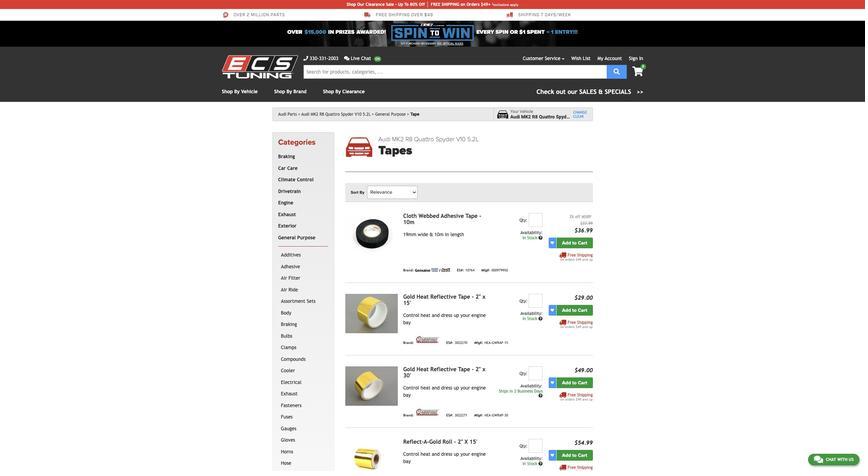Task type: locate. For each thing, give the bounding box(es) containing it.
free for gold heat reflective tape - 2" x 30'
[[568, 393, 576, 398]]

prosport performance - corporate logo image up a-
[[416, 408, 440, 417]]

0 vertical spatial engine
[[472, 313, 486, 318]]

2 your from the top
[[461, 385, 470, 391]]

up down reflect-a-gold roll - 2" x 15' link
[[454, 452, 460, 457]]

0 vertical spatial 15'
[[404, 300, 411, 306]]

heat down genuine volkswagen audi - corporate logo
[[417, 294, 429, 300]]

2" inside gold heat reflective tape - 2" x 30'
[[476, 366, 481, 373]]

vehicle down the ecs tuning image
[[241, 89, 258, 94]]

10m inside cloth webbed adhesive tape - 10m
[[404, 219, 415, 226]]

horns link
[[280, 447, 327, 458]]

in stock for cloth webbed adhesive tape - 10m
[[523, 236, 539, 240]]

braking link up 'bulbs'
[[280, 319, 327, 331]]

3 bay from the top
[[404, 459, 411, 464]]

2 orders from the top
[[566, 325, 575, 329]]

10764
[[466, 269, 475, 273]]

1 dress from the top
[[442, 313, 453, 318]]

1 vertical spatial gold
[[404, 366, 415, 373]]

reflective inside gold heat reflective tape - 2" x 15'
[[431, 294, 457, 300]]

gold
[[404, 294, 415, 300], [404, 366, 415, 373], [430, 439, 441, 445]]

heat down a-
[[421, 452, 431, 457]]

1 air from the top
[[281, 276, 287, 281]]

your down gold heat reflective tape - 2" x 30' 'link'
[[461, 385, 470, 391]]

4 availability: from the top
[[521, 457, 543, 461]]

4 to from the top
[[573, 453, 577, 459]]

2 reflective from the top
[[431, 366, 457, 373]]

1 vertical spatial braking
[[281, 322, 297, 327]]

0 vertical spatial stock
[[528, 236, 538, 240]]

1 vertical spatial mfg#:
[[475, 341, 484, 345]]

to up free shipping
[[573, 453, 577, 459]]

by left brand
[[287, 89, 292, 94]]

heat
[[421, 313, 431, 318], [421, 385, 431, 391], [421, 452, 431, 457]]

braking link up care
[[277, 151, 327, 163]]

mk2 inside your vehicle audi mk2 r8 quattro spyder v10 5.2l
[[522, 114, 531, 120]]

over
[[412, 13, 423, 18]]

0 vertical spatial reflective
[[431, 294, 457, 300]]

0 horizontal spatial r8
[[320, 112, 324, 117]]

sales
[[580, 88, 597, 95]]

1 horizontal spatial clearance
[[366, 2, 385, 7]]

3 qty: from the top
[[520, 371, 528, 376]]

None number field
[[529, 213, 543, 227], [529, 294, 543, 308], [529, 367, 543, 380], [529, 439, 543, 453], [529, 213, 543, 227], [529, 294, 543, 308], [529, 367, 543, 380], [529, 439, 543, 453]]

general for general purpose link to the right
[[376, 112, 390, 117]]

availability: for gold heat reflective tape - 2" x 15'
[[521, 311, 543, 316]]

3 to from the top
[[573, 380, 577, 386]]

my account link
[[598, 56, 623, 61]]

1 vertical spatial your
[[461, 385, 470, 391]]

& right wide
[[430, 232, 433, 237]]

by for clearance
[[336, 89, 341, 94]]

air ride link
[[280, 284, 327, 296]]

free shipping on orders $49 and up down $29.00
[[561, 320, 593, 329]]

1 vertical spatial prosport performance - corporate logo image
[[416, 408, 440, 417]]

control for gold heat reflective tape - 2" x 15'
[[404, 313, 420, 318]]

2 heat from the top
[[417, 366, 429, 373]]

audi for audi parts
[[278, 112, 287, 117]]

in left prizes
[[328, 29, 334, 36]]

1 availability: from the top
[[521, 230, 543, 235]]

1 horizontal spatial adhesive
[[441, 213, 464, 219]]

2 add to cart from the top
[[563, 308, 588, 313]]

cart down $36.99
[[578, 240, 588, 246]]

audi left the parts
[[278, 112, 287, 117]]

by down the ecs tuning image
[[234, 89, 240, 94]]

chat with us
[[827, 458, 854, 462]]

es#: 3022270
[[447, 341, 468, 345]]

reflect-
[[404, 439, 424, 445]]

heat for reflect-a-gold roll - 2" x 15'
[[421, 452, 431, 457]]

0 vertical spatial adhesive
[[441, 213, 464, 219]]

330-
[[310, 56, 319, 61]]

mk2 inside audi mk2 r8 quattro spyder v10 5.2l tapes
[[392, 135, 404, 143]]

shipping left 7
[[519, 13, 540, 18]]

0 vertical spatial dress
[[442, 313, 453, 318]]

qty: for gold heat reflective tape - 2" x 15'
[[520, 299, 528, 304]]

our
[[358, 2, 365, 7]]

parts
[[271, 13, 285, 18]]

shipping 7 days/week
[[519, 13, 572, 18]]

1 vertical spatial x
[[483, 366, 486, 373]]

audi mk2 r8 quattro spyder v10 5.2l tapes
[[379, 135, 479, 158]]

r8 inside your vehicle audi mk2 r8 quattro spyder v10 5.2l
[[533, 114, 538, 120]]

2 x from the top
[[483, 366, 486, 373]]

2 qty: from the top
[[520, 299, 528, 304]]

1 to from the top
[[573, 240, 577, 246]]

0 vertical spatial over
[[234, 13, 246, 18]]

control inside category navigation element
[[297, 177, 314, 183]]

1 brand: from the top
[[404, 269, 414, 273]]

up down $36.99
[[589, 258, 593, 262]]

1 vertical spatial general purpose link
[[277, 232, 327, 244]]

1 vertical spatial &
[[430, 232, 433, 237]]

tape inside gold heat reflective tape - 2" x 30'
[[459, 366, 471, 373]]

3 orders from the top
[[566, 398, 575, 402]]

1 hea- from the top
[[485, 341, 492, 345]]

1 add to wish list image from the top
[[551, 241, 555, 245]]

question circle image for gold heat reflective tape - 2" x 30'
[[539, 394, 543, 398]]

cooler link
[[280, 365, 327, 377]]

braking up 'bulbs'
[[281, 322, 297, 327]]

dress down gold heat reflective tape - 2" x 30' 'link'
[[442, 385, 453, 391]]

es#: for 30'
[[447, 414, 454, 418]]

customer service button
[[523, 55, 565, 62]]

add to cart button down $49.00
[[557, 378, 593, 388]]

0 vertical spatial heat
[[421, 313, 431, 318]]

by up audi mk2 r8 quattro spyder v10 5.2l link
[[336, 89, 341, 94]]

free down $29.00
[[568, 320, 576, 325]]

330-331-2003 link
[[304, 55, 339, 62]]

2 left business
[[515, 389, 517, 394]]

dress for gold heat reflective tape - 2" x 15'
[[442, 313, 453, 318]]

add to cart up free shipping
[[563, 453, 588, 459]]

brand: up reflect-
[[404, 414, 414, 418]]

electrical
[[281, 380, 302, 385]]

1 vertical spatial add to wish list image
[[551, 381, 555, 385]]

adhesive link
[[280, 261, 327, 273]]

0 horizontal spatial clearance
[[343, 89, 365, 94]]

vehicle right the your on the top right
[[520, 109, 534, 114]]

your
[[461, 313, 470, 318], [461, 385, 470, 391], [461, 452, 470, 457]]

0 vertical spatial in stock
[[523, 236, 539, 240]]

1 vertical spatial reflective
[[431, 366, 457, 373]]

1 vertical spatial exhaust link
[[280, 389, 327, 400]]

2 brand: from the top
[[404, 341, 414, 345]]

2 vertical spatial control heat and dress up your engine bay
[[404, 452, 486, 464]]

cart down $49.00
[[578, 380, 588, 386]]

to down $29.00
[[573, 308, 577, 313]]

0 horizontal spatial vehicle
[[241, 89, 258, 94]]

qty: for cloth webbed adhesive tape - 10m
[[520, 218, 528, 223]]

0 vertical spatial &
[[599, 88, 603, 95]]

v10 inside your vehicle audi mk2 r8 quattro spyder v10 5.2l
[[572, 114, 581, 120]]

1 free shipping on orders $49 and up from the top
[[561, 253, 593, 262]]

1 in stock from the top
[[523, 236, 539, 240]]

clearance inside 'link'
[[366, 2, 385, 7]]

general for left general purpose link
[[278, 235, 296, 241]]

1 vertical spatial vehicle
[[520, 109, 534, 114]]

1 vertical spatial add to wish list image
[[551, 454, 555, 457]]

2 control heat and dress up your engine bay from the top
[[404, 385, 486, 398]]

1 vertical spatial gwrap-
[[492, 414, 505, 418]]

over $15,000 in prizes
[[288, 29, 355, 36]]

10m down cloth webbed adhesive tape - 10m at the top
[[435, 232, 444, 237]]

engine for reflect-a-gold roll - 2" x 15'
[[472, 452, 486, 457]]

3 control heat and dress up your engine bay from the top
[[404, 452, 486, 464]]

shop by brand
[[274, 89, 307, 94]]

and down $49.00
[[583, 398, 588, 402]]

control heat and dress up your engine bay down gold heat reflective tape - 2" x 15' link
[[404, 313, 486, 325]]

1 qty: from the top
[[520, 218, 528, 223]]

drivetrain link
[[277, 186, 327, 197]]

add for $29.00
[[563, 308, 572, 313]]

question circle image
[[539, 236, 543, 240], [539, 317, 543, 321], [539, 394, 543, 398], [539, 462, 543, 466]]

1 vertical spatial general purpose
[[278, 235, 316, 241]]

shop for shop by vehicle
[[222, 89, 233, 94]]

1 add to wish list image from the top
[[551, 309, 555, 312]]

1 vertical spatial free shipping on orders $49 and up
[[561, 320, 593, 329]]

shipping for gold heat reflective tape - 2" x 15'
[[578, 320, 593, 325]]

es#: left 3022271
[[447, 414, 454, 418]]

1 vertical spatial exhaust
[[281, 391, 298, 397]]

0 horizontal spatial general purpose
[[278, 235, 316, 241]]

shipping down $29.00
[[578, 320, 593, 325]]

control heat and dress up your engine bay for gold heat reflective tape - 2" x 30'
[[404, 385, 486, 398]]

brand: up 30'
[[404, 341, 414, 345]]

2 cart from the top
[[578, 308, 588, 313]]

es#: left 10764
[[457, 269, 464, 273]]

1 orders from the top
[[566, 258, 575, 262]]

shop by clearance link
[[323, 89, 365, 94]]

5.2l for audi mk2 r8 quattro spyder v10 5.2l tapes
[[468, 135, 479, 143]]

shipping for gold heat reflective tape - 2" x 30'
[[578, 393, 593, 398]]

1 horizontal spatial general purpose
[[376, 112, 406, 117]]

to
[[573, 240, 577, 246], [573, 308, 577, 313], [573, 380, 577, 386], [573, 453, 577, 459]]

1 engine from the top
[[472, 313, 486, 318]]

0 horizontal spatial adhesive
[[281, 264, 300, 270]]

2" for gold heat reflective tape - 2" x 15'
[[476, 294, 481, 300]]

exhaust up exterior
[[278, 212, 296, 217]]

gold inside gold heat reflective tape - 2" x 30'
[[404, 366, 415, 373]]

0 horizontal spatial general
[[278, 235, 296, 241]]

1 x from the top
[[483, 294, 486, 300]]

$49 down $29.00
[[576, 325, 582, 329]]

1 vertical spatial over
[[288, 29, 303, 36]]

add to cart down $36.99
[[563, 240, 588, 246]]

1 horizontal spatial &
[[599, 88, 603, 95]]

3 add to cart button from the top
[[557, 378, 593, 388]]

1 control heat and dress up your engine bay from the top
[[404, 313, 486, 325]]

add for $49.00
[[563, 380, 572, 386]]

4 cart from the top
[[578, 453, 588, 459]]

sign
[[630, 56, 638, 61]]

clamps link
[[280, 342, 327, 354]]

over left million
[[234, 13, 246, 18]]

0 horizontal spatial v10
[[355, 112, 362, 117]]

sign in link
[[630, 56, 644, 61]]

2 vertical spatial your
[[461, 452, 470, 457]]

0 vertical spatial 2
[[247, 13, 250, 18]]

3 question circle image from the top
[[539, 394, 543, 398]]

heat inside gold heat reflective tape - 2" x 15'
[[417, 294, 429, 300]]

2 add from the top
[[563, 308, 572, 313]]

0 vertical spatial 10m
[[404, 219, 415, 226]]

length
[[451, 232, 465, 237]]

1 vertical spatial purpose
[[297, 235, 316, 241]]

2 prosport performance - corporate logo image from the top
[[416, 408, 440, 417]]

2 vertical spatial brand:
[[404, 414, 414, 418]]

control heat and dress up your engine bay
[[404, 313, 486, 325], [404, 385, 486, 398], [404, 452, 486, 464]]

tapes
[[379, 143, 413, 158]]

assortment sets link
[[280, 296, 327, 308]]

in
[[640, 56, 644, 61], [523, 236, 526, 240], [523, 317, 526, 321], [523, 462, 526, 467]]

chat right live
[[361, 56, 371, 61]]

cart
[[578, 240, 588, 246], [578, 308, 588, 313], [578, 380, 588, 386], [578, 453, 588, 459]]

shop inside shop our clearance sale - up to 80% off 'link'
[[347, 2, 356, 7]]

prosport performance - corporate logo image for 15'
[[416, 336, 440, 345]]

reflective for 15'
[[431, 294, 457, 300]]

clearance up audi mk2 r8 quattro spyder v10 5.2l link
[[343, 89, 365, 94]]

0 horizontal spatial &
[[430, 232, 433, 237]]

0 horizontal spatial quattro
[[326, 112, 340, 117]]

1 vertical spatial general
[[278, 235, 296, 241]]

v10 for audi mk2 r8 quattro spyder v10 5.2l tapes
[[457, 135, 466, 143]]

1 bay from the top
[[404, 320, 411, 325]]

1 reflective from the top
[[431, 294, 457, 300]]

ship
[[442, 2, 451, 7]]

brand
[[294, 89, 307, 94]]

cart down $29.00
[[578, 308, 588, 313]]

prosport performance - corporate logo image left es#: 3022270
[[416, 336, 440, 345]]

mk2 for audi mk2 r8 quattro spyder v10 5.2l
[[311, 112, 319, 117]]

1 horizontal spatial 2
[[515, 389, 517, 394]]

prosport performance - corporate logo image
[[416, 336, 440, 345], [416, 408, 440, 417]]

gold heat reflective tape - 2" x 30' link
[[404, 366, 486, 379]]

$49 for gold heat reflective tape - 2" x 15'
[[576, 325, 582, 329]]

exterior link
[[277, 221, 327, 232]]

3 add from the top
[[563, 380, 572, 386]]

0 vertical spatial braking link
[[277, 151, 327, 163]]

1 vertical spatial control heat and dress up your engine bay
[[404, 385, 486, 398]]

bay for gold heat reflective tape - 2" x 30'
[[404, 393, 411, 398]]

clamps
[[281, 345, 297, 351]]

parts
[[288, 112, 297, 117]]

1 horizontal spatial 10m
[[435, 232, 444, 237]]

braking link
[[277, 151, 327, 163], [280, 319, 327, 331]]

1 horizontal spatial v10
[[457, 135, 466, 143]]

2 bay from the top
[[404, 393, 411, 398]]

audi inside audi mk2 r8 quattro spyder v10 5.2l tapes
[[379, 135, 391, 143]]

shop by brand link
[[274, 89, 307, 94]]

ecs tuning image
[[222, 55, 298, 78]]

- for shop our clearance sale - up to 80% off
[[396, 2, 397, 7]]

es#2568514 - 010396 - reflect-a-gold roll - 2" x 15' - control heat and dress up your engine bay - dei - audi bmw volkswagen mercedes benz mini porsche image
[[346, 439, 398, 471]]

gloves link
[[280, 435, 327, 447]]

1 question circle image from the top
[[539, 236, 543, 240]]

cart for $29.00
[[578, 308, 588, 313]]

x
[[465, 439, 468, 445]]

audi down the your on the top right
[[511, 114, 520, 120]]

and down $36.99
[[583, 258, 588, 262]]

v10 inside audi mk2 r8 quattro spyder v10 5.2l tapes
[[457, 135, 466, 143]]

add to wish list image
[[551, 241, 555, 245], [551, 454, 555, 457]]

add to wish list image for $49.00
[[551, 381, 555, 385]]

0 vertical spatial prosport performance - corporate logo image
[[416, 336, 440, 345]]

$15,000
[[305, 29, 326, 36]]

quattro inside audi mk2 r8 quattro spyder v10 5.2l tapes
[[415, 135, 434, 143]]

audi mk2 r8 quattro spyder v10 5.2l
[[302, 112, 371, 117]]

days/week
[[545, 13, 572, 18]]

to down $49.00
[[573, 380, 577, 386]]

$49 right over
[[425, 13, 434, 18]]

add to cart button down $29.00
[[557, 305, 593, 316]]

1 vertical spatial in stock
[[523, 317, 539, 321]]

audi for audi mk2 r8 quattro spyder v10 5.2l tapes
[[379, 135, 391, 143]]

exterior
[[278, 223, 297, 229]]

live chat link
[[344, 55, 382, 62]]

free shipping on orders $49 and up for $49.00
[[561, 393, 593, 402]]

off
[[419, 2, 425, 7]]

control heat and dress up your engine bay down roll
[[404, 452, 486, 464]]

add to cart button up free shipping
[[557, 450, 593, 461]]

1 prosport performance - corporate logo image from the top
[[416, 336, 440, 345]]

2 gwrap- from the top
[[492, 414, 505, 418]]

audi right the parts
[[302, 112, 310, 117]]

1 your from the top
[[461, 313, 470, 318]]

0 vertical spatial orders
[[566, 258, 575, 262]]

change
[[574, 110, 588, 114]]

& right sales
[[599, 88, 603, 95]]

add to cart
[[563, 240, 588, 246], [563, 308, 588, 313], [563, 380, 588, 386], [563, 453, 588, 459]]

0 vertical spatial gwrap-
[[492, 341, 505, 345]]

by for vehicle
[[234, 89, 240, 94]]

comments image
[[344, 56, 350, 61]]

your down 'x'
[[461, 452, 470, 457]]

question circle image for gold heat reflective tape - 2" x 15'
[[539, 317, 543, 321]]

million
[[251, 13, 270, 18]]

bay for gold heat reflective tape - 2" x 15'
[[404, 320, 411, 325]]

purpose inside category navigation element
[[297, 235, 316, 241]]

$1
[[520, 29, 526, 36]]

x inside gold heat reflective tape - 2" x 15'
[[483, 294, 486, 300]]

tape inside cloth webbed adhesive tape - 10m
[[466, 213, 478, 219]]

and
[[583, 258, 588, 262], [432, 313, 440, 318], [583, 325, 588, 329], [432, 385, 440, 391], [583, 398, 588, 402], [432, 452, 440, 457]]

2" inside gold heat reflective tape - 2" x 15'
[[476, 294, 481, 300]]

x inside gold heat reflective tape - 2" x 30'
[[483, 366, 486, 373]]

shop for shop by brand
[[274, 89, 285, 94]]

up
[[398, 2, 404, 7]]

- inside cloth webbed adhesive tape - 10m
[[480, 213, 482, 219]]

0 horizontal spatial 15'
[[404, 300, 411, 306]]

3 engine from the top
[[472, 452, 486, 457]]

2 hea- from the top
[[485, 414, 492, 418]]

sort
[[351, 190, 359, 195]]

cart down $54.99
[[578, 453, 588, 459]]

es#: for 15'
[[447, 341, 454, 345]]

free shipping on orders $49 and up down $49.00
[[561, 393, 593, 402]]

add to cart for $54.99
[[563, 453, 588, 459]]

1 vertical spatial 10m
[[435, 232, 444, 237]]

0 vertical spatial air
[[281, 276, 287, 281]]

clearance for our
[[366, 2, 385, 7]]

2 to from the top
[[573, 308, 577, 313]]

4 add to cart button from the top
[[557, 450, 593, 461]]

0 vertical spatial free shipping on orders $49 and up
[[561, 253, 593, 262]]

mfg#: left 000979950
[[482, 269, 491, 273]]

1 horizontal spatial over
[[288, 29, 303, 36]]

1 heat from the top
[[417, 294, 429, 300]]

chat left with on the right
[[827, 458, 837, 462]]

add to cart down $29.00
[[563, 308, 588, 313]]

exhaust link up exterior
[[277, 209, 327, 221]]

1 vertical spatial 2
[[515, 389, 517, 394]]

2 in stock from the top
[[523, 317, 539, 321]]

2 vertical spatial in stock
[[523, 462, 539, 467]]

2 stock from the top
[[528, 317, 538, 321]]

3 stock from the top
[[528, 462, 538, 467]]

4 add to cart from the top
[[563, 453, 588, 459]]

adhesive
[[441, 213, 464, 219], [281, 264, 300, 270]]

air
[[281, 276, 287, 281], [281, 287, 287, 293]]

0 horizontal spatial 5.2l
[[363, 112, 371, 117]]

2 add to cart button from the top
[[557, 305, 593, 316]]

2 heat from the top
[[421, 385, 431, 391]]

heat right 30'
[[417, 366, 429, 373]]

1 vertical spatial hea-
[[485, 414, 492, 418]]

3 brand: from the top
[[404, 414, 414, 418]]

air left ride
[[281, 287, 287, 293]]

es#: left 3022270
[[447, 341, 454, 345]]

1 horizontal spatial vehicle
[[520, 109, 534, 114]]

$49 for cloth webbed adhesive tape - 10m
[[576, 258, 582, 262]]

es#3022271 - hea-gwrap-30 - gold heat reflective tape - 2" x 30' - control heat and dress up your engine bay - prosport performance - audi bmw volkswagen mercedes benz mini porsche image
[[346, 367, 398, 406]]

1 horizontal spatial quattro
[[415, 135, 434, 143]]

2 horizontal spatial r8
[[533, 114, 538, 120]]

3 availability: from the top
[[521, 384, 543, 389]]

adhesive up length
[[441, 213, 464, 219]]

shipping down $49.00
[[578, 393, 593, 398]]

in right ships
[[510, 389, 513, 394]]

3 heat from the top
[[421, 452, 431, 457]]

2 vertical spatial heat
[[421, 452, 431, 457]]

over left $15,000
[[288, 29, 303, 36]]

5.2l
[[363, 112, 371, 117], [582, 114, 591, 120], [468, 135, 479, 143]]

0 vertical spatial clearance
[[366, 2, 385, 7]]

1 cart from the top
[[578, 240, 588, 246]]

air for air filter
[[281, 276, 287, 281]]

heat inside gold heat reflective tape - 2" x 30'
[[417, 366, 429, 373]]

reflective
[[431, 294, 457, 300], [431, 366, 457, 373]]

tape inside gold heat reflective tape - 2" x 15'
[[459, 294, 471, 300]]

1 horizontal spatial purpose
[[391, 112, 406, 117]]

heat down gold heat reflective tape - 2" x 15' in the bottom of the page
[[421, 313, 431, 318]]

$37.99
[[581, 221, 593, 226]]

x down mfg#: 000979950 at the bottom right
[[483, 294, 486, 300]]

exhaust link inside general purpose subcategories element
[[280, 389, 327, 400]]

1 vertical spatial adhesive
[[281, 264, 300, 270]]

general inside general purpose link
[[278, 235, 296, 241]]

0 horizontal spatial mk2
[[311, 112, 319, 117]]

r8 inside audi mk2 r8 quattro spyder v10 5.2l tapes
[[406, 135, 413, 143]]

brand: for 30'
[[404, 414, 414, 418]]

2 add to wish list image from the top
[[551, 381, 555, 385]]

braking up car care
[[278, 154, 295, 159]]

mfg#: for gold heat reflective tape - 2" x 30'
[[475, 414, 484, 418]]

0 horizontal spatial spyder
[[341, 112, 354, 117]]

phone image
[[304, 56, 308, 61]]

15' inside gold heat reflective tape - 2" x 15'
[[404, 300, 411, 306]]

add to cart down $49.00
[[563, 380, 588, 386]]

1 add from the top
[[563, 240, 572, 246]]

2 availability: from the top
[[521, 311, 543, 316]]

3 cart from the top
[[578, 380, 588, 386]]

1 stock from the top
[[528, 236, 538, 240]]

your for reflect-a-gold roll - 2" x 15'
[[461, 452, 470, 457]]

tape for gold heat reflective tape - 2" x 30'
[[459, 366, 471, 373]]

1 heat from the top
[[421, 313, 431, 318]]

2 horizontal spatial v10
[[572, 114, 581, 120]]

qty: for gold heat reflective tape - 2" x 30'
[[520, 371, 528, 376]]

in left length
[[445, 232, 449, 237]]

up down $29.00
[[589, 325, 593, 329]]

2 engine from the top
[[472, 385, 486, 391]]

gold inside gold heat reflective tape - 2" x 15'
[[404, 294, 415, 300]]

1 horizontal spatial 5.2l
[[468, 135, 479, 143]]

0 vertical spatial general purpose
[[376, 112, 406, 117]]

control heat and dress up your engine bay down gold heat reflective tape - 2" x 30' 'link'
[[404, 385, 486, 398]]

over
[[234, 13, 246, 18], [288, 29, 303, 36]]

add to wish list image
[[551, 309, 555, 312], [551, 381, 555, 385]]

10m up 19mm
[[404, 219, 415, 226]]

3 free shipping on orders $49 and up from the top
[[561, 393, 593, 402]]

2 free shipping on orders $49 and up from the top
[[561, 320, 593, 329]]

engine for gold heat reflective tape - 2" x 30'
[[472, 385, 486, 391]]

0 vertical spatial mfg#:
[[482, 269, 491, 273]]

2 vertical spatial dress
[[442, 452, 453, 457]]

2 vertical spatial bay
[[404, 459, 411, 464]]

0 horizontal spatial purpose
[[297, 235, 316, 241]]

1 gwrap- from the top
[[492, 341, 505, 345]]

dress for gold heat reflective tape - 2" x 30'
[[442, 385, 453, 391]]

19mm wide & 10m in length
[[404, 232, 465, 237]]

3 your from the top
[[461, 452, 470, 457]]

$49 for gold heat reflective tape - 2" x 30'
[[576, 398, 582, 402]]

free for cloth webbed adhesive tape - 10m
[[568, 253, 576, 258]]

0 vertical spatial in
[[328, 29, 334, 36]]

add to cart button down $36.99
[[557, 238, 593, 248]]

mfg#: for gold heat reflective tape - 2" x 15'
[[475, 341, 484, 345]]

over 2 million parts
[[234, 13, 285, 18]]

clear link
[[574, 114, 588, 119]]

0 vertical spatial general purpose link
[[376, 112, 410, 117]]

stock for cloth webbed adhesive tape - 10m
[[528, 236, 538, 240]]

mfg#: hea-gwrap-15
[[475, 341, 509, 345]]

$49 down $36.99
[[576, 258, 582, 262]]

orders down $49.00
[[566, 398, 575, 402]]

audi
[[278, 112, 287, 117], [302, 112, 310, 117], [511, 114, 520, 120], [379, 135, 391, 143]]

body
[[281, 310, 292, 316]]

adhesive up air filter
[[281, 264, 300, 270]]

quattro for audi mk2 r8 quattro spyder v10 5.2l tapes
[[415, 135, 434, 143]]

free down shop our clearance sale - up to 80% off on the left
[[376, 13, 388, 18]]

hea- left 15 on the right of page
[[485, 341, 492, 345]]

dress down gold heat reflective tape - 2" x 15' link
[[442, 313, 453, 318]]

add to wish list image for $29.00
[[551, 309, 555, 312]]

3%
[[570, 215, 574, 219]]

2 dress from the top
[[442, 385, 453, 391]]

exhaust down the electrical
[[281, 391, 298, 397]]

1 vertical spatial dress
[[442, 385, 453, 391]]

orders down $36.99
[[566, 258, 575, 262]]

- inside gold heat reflective tape - 2" x 30'
[[472, 366, 474, 373]]

hea- left 30
[[485, 414, 492, 418]]

audi up tapes
[[379, 135, 391, 143]]

3 add to cart from the top
[[563, 380, 588, 386]]

5.2l inside audi mk2 r8 quattro spyder v10 5.2l tapes
[[468, 135, 479, 143]]

4 add from the top
[[563, 453, 572, 459]]

tape for cloth webbed adhesive tape - 10m
[[466, 213, 478, 219]]

2 vertical spatial orders
[[566, 398, 575, 402]]

1 vertical spatial orders
[[566, 325, 575, 329]]

assortment sets
[[281, 299, 316, 304]]

2 air from the top
[[281, 287, 287, 293]]

quattro
[[326, 112, 340, 117], [539, 114, 555, 120], [415, 135, 434, 143]]

brand: left genuine volkswagen audi - corporate logo
[[404, 269, 414, 273]]

shipping 7 days/week link
[[507, 12, 572, 18]]

spyder inside audi mk2 r8 quattro spyder v10 5.2l tapes
[[436, 135, 455, 143]]

clear
[[574, 114, 584, 119]]

availability: for cloth webbed adhesive tape - 10m
[[521, 230, 543, 235]]

$49+
[[481, 2, 491, 7]]

free shipping on orders $49 and up down $36.99
[[561, 253, 593, 262]]

ships in 2 business days
[[499, 389, 543, 394]]

2 horizontal spatial 5.2l
[[582, 114, 591, 120]]

0 vertical spatial general
[[376, 112, 390, 117]]

gwrap- for gold heat reflective tape - 2" x 30'
[[492, 414, 505, 418]]

to down $36.99
[[573, 240, 577, 246]]

es#3022270 - hea-gwrap-15 - gold heat reflective tape - 2" x 15' - control heat and dress up your engine bay - prosport performance - audi bmw volkswagen mercedes benz mini porsche image
[[346, 294, 398, 333]]

orders for $49.00
[[566, 398, 575, 402]]

air left filter
[[281, 276, 287, 281]]

engine
[[472, 313, 486, 318], [472, 385, 486, 391], [472, 452, 486, 457]]

3 dress from the top
[[442, 452, 453, 457]]

3022271
[[455, 414, 468, 418]]

1 vertical spatial engine
[[472, 385, 486, 391]]

1 vertical spatial 15'
[[470, 439, 478, 445]]

reflective inside gold heat reflective tape - 2" x 30'
[[431, 366, 457, 373]]

shop our clearance sale - up to 80% off
[[347, 2, 425, 7]]

heat down gold heat reflective tape - 2" x 30' 'link'
[[421, 385, 431, 391]]

x
[[483, 294, 486, 300], [483, 366, 486, 373]]

2 question circle image from the top
[[539, 317, 543, 321]]

your down gold heat reflective tape - 2" x 15' link
[[461, 313, 470, 318]]

spyder for audi mk2 r8 quattro spyder v10 5.2l
[[341, 112, 354, 117]]

free down $36.99
[[568, 253, 576, 258]]

1 horizontal spatial mk2
[[392, 135, 404, 143]]

0 vertical spatial gold
[[404, 294, 415, 300]]

2 horizontal spatial spyder
[[556, 114, 571, 120]]

control for gold heat reflective tape - 2" x 30'
[[404, 385, 420, 391]]

heat for 30'
[[417, 366, 429, 373]]

x for gold heat reflective tape - 2" x 15'
[[483, 294, 486, 300]]

- inside gold heat reflective tape - 2" x 15'
[[472, 294, 474, 300]]

add to cart for $29.00
[[563, 308, 588, 313]]



Task type: vqa. For each thing, say whether or not it's contained in the screenshot.
fuel
no



Task type: describe. For each thing, give the bounding box(es) containing it.
search image
[[614, 68, 620, 74]]

your for gold heat reflective tape - 2" x 30'
[[461, 385, 470, 391]]

mfg#: hea-gwrap-30
[[475, 414, 509, 418]]

15' for gold heat reflective tape - 2" x 15'
[[404, 300, 411, 306]]

shop by vehicle
[[222, 89, 258, 94]]

quattro inside your vehicle audi mk2 r8 quattro spyder v10 5.2l
[[539, 114, 555, 120]]

2003
[[329, 56, 339, 61]]

availability: for gold heat reflective tape - 2" x 30'
[[521, 384, 543, 389]]

heat for gold heat reflective tape - 2" x 15'
[[421, 313, 431, 318]]

genuine volkswagen audi - corporate logo image
[[416, 268, 450, 272]]

necessary.
[[421, 42, 437, 45]]

spyder inside your vehicle audi mk2 r8 quattro spyder v10 5.2l
[[556, 114, 571, 120]]

0 vertical spatial exhaust link
[[277, 209, 327, 221]]

air for air ride
[[281, 287, 287, 293]]

bulbs link
[[280, 331, 327, 342]]

gold heat reflective tape - 2" x 15'
[[404, 294, 486, 306]]

fasteners
[[281, 403, 302, 408]]

on for gold heat reflective tape - 2" x 15'
[[561, 325, 565, 329]]

your vehicle audi mk2 r8 quattro spyder v10 5.2l
[[511, 109, 591, 120]]

question circle image for cloth webbed adhesive tape - 10m
[[539, 236, 543, 240]]

control heat and dress up your engine bay for gold heat reflective tape - 2" x 15'
[[404, 313, 486, 325]]

climate control link
[[277, 174, 327, 186]]

rules
[[455, 42, 464, 45]]

330-331-2003
[[310, 56, 339, 61]]

0 vertical spatial purpose
[[391, 112, 406, 117]]

free ship ping on orders $49+ *exclusions apply
[[431, 2, 519, 7]]

your for gold heat reflective tape - 2" x 15'
[[461, 313, 470, 318]]

- for reflect-a-gold roll - 2" x 15'
[[454, 439, 456, 445]]

bay for reflect-a-gold roll - 2" x 15'
[[404, 459, 411, 464]]

account
[[605, 56, 623, 61]]

x for gold heat reflective tape - 2" x 30'
[[483, 366, 486, 373]]

0 vertical spatial es#:
[[457, 269, 464, 273]]

- for gold heat reflective tape - 2" x 30'
[[472, 366, 474, 373]]

1 vertical spatial braking link
[[280, 319, 327, 331]]

purchase
[[406, 42, 420, 45]]

ecs tuning 'spin to win' contest logo image
[[392, 24, 474, 41]]

heat for 15'
[[417, 294, 429, 300]]

audi inside your vehicle audi mk2 r8 quattro spyder v10 5.2l
[[511, 114, 520, 120]]

ships
[[499, 389, 509, 394]]

heat for gold heat reflective tape - 2" x 30'
[[421, 385, 431, 391]]

change clear
[[574, 110, 588, 119]]

1 horizontal spatial chat
[[827, 458, 837, 462]]

climate control
[[278, 177, 314, 183]]

cart for $54.99
[[578, 453, 588, 459]]

gold heat reflective tape - 2" x 30'
[[404, 366, 486, 379]]

audi parts
[[278, 112, 297, 117]]

& inside sales & specials link
[[599, 88, 603, 95]]

in stock for gold heat reflective tape - 2" x 15'
[[523, 317, 539, 321]]

assortment
[[281, 299, 306, 304]]

categories
[[278, 138, 316, 147]]

1 add to cart from the top
[[563, 240, 588, 246]]

add for $54.99
[[563, 453, 572, 459]]

up down gold heat reflective tape - 2" x 15' link
[[454, 313, 460, 318]]

hea- for gold heat reflective tape - 2" x 15'
[[485, 341, 492, 345]]

orders for $29.00
[[566, 325, 575, 329]]

spin
[[496, 29, 509, 36]]

by for brand
[[287, 89, 292, 94]]

general purpose inside category navigation element
[[278, 235, 316, 241]]

engine link
[[277, 197, 327, 209]]

2 add to wish list image from the top
[[551, 454, 555, 457]]

tape for gold heat reflective tape - 2" x 15'
[[459, 294, 471, 300]]

free inside 'link'
[[376, 13, 388, 18]]

r8 for audi mk2 r8 quattro spyder v10 5.2l
[[320, 112, 324, 117]]

shop for shop by clearance
[[323, 89, 334, 94]]

1 horizontal spatial general purpose link
[[376, 112, 410, 117]]

mk2 for audi mk2 r8 quattro spyder v10 5.2l tapes
[[392, 135, 404, 143]]

0 horizontal spatial general purpose link
[[277, 232, 327, 244]]

v10 for audi mk2 r8 quattro spyder v10 5.2l
[[355, 112, 362, 117]]

es#10764 - 000979950 - cloth webbed adhesive tape - 10m - 19mm wide & 10m in length - genuine volkswagen audi - audi volkswagen image
[[346, 213, 398, 253]]

audi parts link
[[278, 112, 301, 117]]

shipping down $54.99
[[578, 465, 593, 470]]

sets
[[307, 299, 316, 304]]

up down gold heat reflective tape - 2" x 30' 'link'
[[454, 385, 460, 391]]

0 horizontal spatial 2
[[247, 13, 250, 18]]

braking inside general purpose subcategories element
[[281, 322, 297, 327]]

30'
[[404, 373, 411, 379]]

$49.00
[[575, 367, 593, 374]]

and down $29.00
[[583, 325, 588, 329]]

to for $54.99
[[573, 453, 577, 459]]

0 vertical spatial braking
[[278, 154, 295, 159]]

cart for $49.00
[[578, 380, 588, 386]]

every spin or $1 spent = 1 entry!!!
[[477, 29, 578, 36]]

$36.99
[[575, 227, 593, 234]]

category navigation element
[[273, 132, 334, 471]]

my account
[[598, 56, 623, 61]]

clearance for by
[[343, 89, 365, 94]]

5.2l inside your vehicle audi mk2 r8 quattro spyder v10 5.2l
[[582, 114, 591, 120]]

.
[[464, 42, 464, 45]]

4 question circle image from the top
[[539, 462, 543, 466]]

gold heat reflective tape - 2" x 15' link
[[404, 294, 486, 306]]

4 qty: from the top
[[520, 444, 528, 449]]

bulbs
[[281, 333, 293, 339]]

2" for gold heat reflective tape - 2" x 30'
[[476, 366, 481, 373]]

my
[[598, 56, 604, 61]]

vehicle inside your vehicle audi mk2 r8 quattro spyder v10 5.2l
[[520, 109, 534, 114]]

hose
[[281, 461, 292, 466]]

mfg#: for cloth webbed adhesive tape - 10m
[[482, 269, 491, 273]]

additives link
[[280, 250, 327, 261]]

0 horizontal spatial in
[[328, 29, 334, 36]]

add to cart for $49.00
[[563, 380, 588, 386]]

orders
[[467, 2, 480, 7]]

live
[[351, 56, 360, 61]]

entry!!!
[[556, 29, 578, 36]]

3 in stock from the top
[[523, 462, 539, 467]]

adhesive inside adhesive link
[[281, 264, 300, 270]]

0 vertical spatial exhaust
[[278, 212, 296, 217]]

- for cloth webbed adhesive tape - 10m
[[480, 213, 482, 219]]

see
[[438, 42, 442, 45]]

reflect-a-gold roll - 2" x 15' link
[[404, 439, 478, 445]]

audi for audi mk2 r8 quattro spyder v10 5.2l
[[302, 112, 310, 117]]

service
[[545, 56, 561, 61]]

climate
[[278, 177, 296, 183]]

adhesive inside cloth webbed adhesive tape - 10m
[[441, 213, 464, 219]]

add to cart button for $54.99
[[557, 450, 593, 461]]

with
[[838, 458, 848, 462]]

filter
[[289, 276, 301, 281]]

15' for reflect-a-gold roll - 2" x 15'
[[470, 439, 478, 445]]

1
[[551, 29, 554, 36]]

shopping cart image
[[633, 67, 644, 76]]

specials
[[605, 88, 632, 95]]

wish list link
[[572, 56, 591, 61]]

gauges
[[281, 426, 297, 432]]

car
[[278, 165, 286, 171]]

care
[[287, 165, 298, 171]]

reflect-a-gold roll - 2" x 15'
[[404, 439, 478, 445]]

control heat and dress up your engine bay for reflect-a-gold roll - 2" x 15'
[[404, 452, 486, 464]]

to for $29.00
[[573, 308, 577, 313]]

free down $54.99
[[568, 465, 576, 470]]

es#: 3022271
[[447, 414, 468, 418]]

customer service
[[523, 56, 561, 61]]

engine
[[278, 200, 294, 206]]

gold for 15'
[[404, 294, 415, 300]]

0
[[643, 65, 645, 68]]

5.2l for audi mk2 r8 quattro spyder v10 5.2l
[[363, 112, 371, 117]]

0 vertical spatial vehicle
[[241, 89, 258, 94]]

=
[[547, 29, 550, 36]]

by right sort
[[360, 190, 365, 195]]

1 add to cart button from the top
[[557, 238, 593, 248]]

2 vertical spatial gold
[[430, 439, 441, 445]]

stock for gold heat reflective tape - 2" x 15'
[[528, 317, 538, 321]]

on for gold heat reflective tape - 2" x 30'
[[561, 398, 565, 402]]

list
[[583, 56, 591, 61]]

on for cloth webbed adhesive tape - 10m
[[561, 258, 565, 262]]

2 horizontal spatial in
[[510, 389, 513, 394]]

live chat
[[351, 56, 371, 61]]

shop for shop our clearance sale - up to 80% off
[[347, 2, 356, 7]]

2" for reflect-a-gold roll - 2" x 15'
[[458, 439, 463, 445]]

shipping
[[389, 13, 410, 18]]

general purpose subcategories element
[[278, 247, 329, 471]]

audi mk2 r8 quattro spyder v10 5.2l link
[[302, 112, 374, 117]]

- for gold heat reflective tape - 2" x 15'
[[472, 294, 474, 300]]

and down gold heat reflective tape - 2" x 15' in the bottom of the page
[[432, 313, 440, 318]]

up down $49.00
[[589, 398, 593, 402]]

1 vertical spatial in
[[445, 232, 449, 237]]

control for reflect-a-gold roll - 2" x 15'
[[404, 452, 420, 457]]

0 horizontal spatial chat
[[361, 56, 371, 61]]

over for over 2 million parts
[[234, 13, 246, 18]]

gold for 30'
[[404, 366, 415, 373]]

and down 'reflect-a-gold roll - 2" x 15''
[[432, 452, 440, 457]]

r8 for audi mk2 r8 quattro spyder v10 5.2l tapes
[[406, 135, 413, 143]]

shipping for cloth webbed adhesive tape - 10m
[[578, 253, 593, 258]]

Search text field
[[304, 65, 607, 79]]

over for over $15,000 in prizes
[[288, 29, 303, 36]]

prosport performance - corporate logo image for 30'
[[416, 408, 440, 417]]

wish list
[[572, 56, 591, 61]]

cloth webbed adhesive tape - 10m
[[404, 213, 482, 226]]

days
[[535, 389, 543, 394]]

comments image
[[815, 456, 824, 464]]

$49 inside 'link'
[[425, 13, 434, 18]]

dress for reflect-a-gold roll - 2" x 15'
[[442, 452, 453, 457]]

free shipping
[[568, 465, 593, 470]]

gwrap- for gold heat reflective tape - 2" x 15'
[[492, 341, 505, 345]]

$54.99
[[575, 440, 593, 446]]

exhaust inside general purpose subcategories element
[[281, 391, 298, 397]]

gauges link
[[280, 423, 327, 435]]

brand: for 15'
[[404, 341, 414, 345]]

additives
[[281, 252, 301, 258]]

and down gold heat reflective tape - 2" x 30' 'link'
[[432, 385, 440, 391]]

air ride
[[281, 287, 298, 293]]

shop by clearance
[[323, 89, 365, 94]]

add to cart button for $49.00
[[557, 378, 593, 388]]

hea- for gold heat reflective tape - 2" x 30'
[[485, 414, 492, 418]]

body link
[[280, 308, 327, 319]]

*exclusions apply link
[[492, 2, 519, 7]]

$29.00
[[575, 295, 593, 301]]



